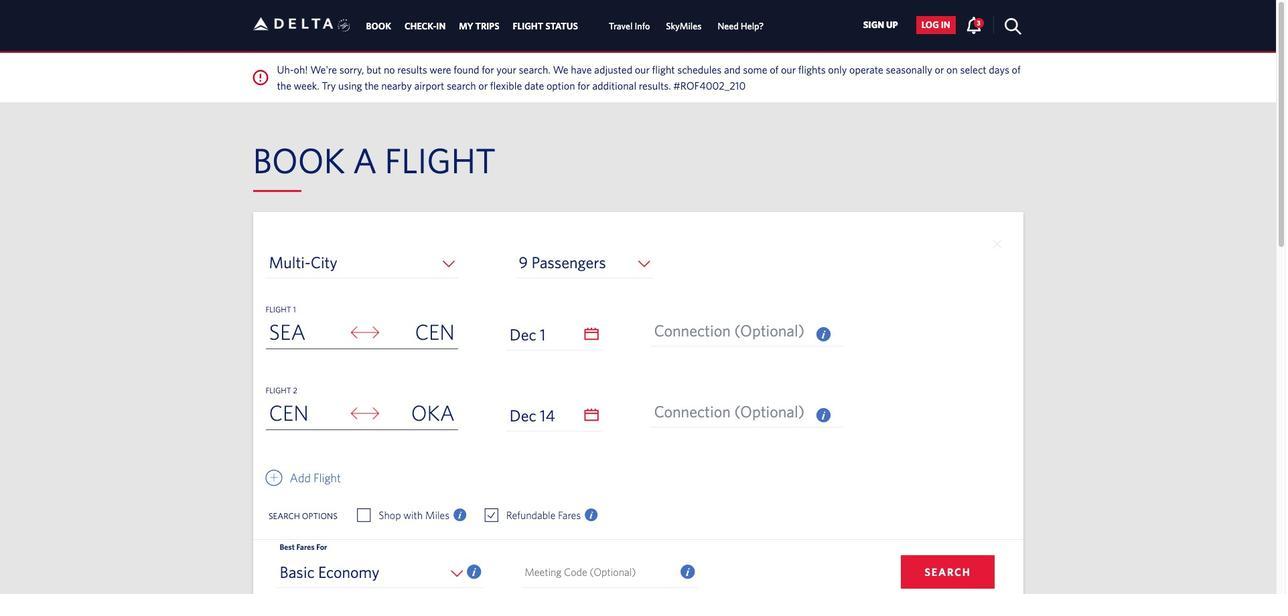 Task type: vqa. For each thing, say whether or not it's contained in the screenshot.
the leftmost cen
yes



Task type: describe. For each thing, give the bounding box(es) containing it.
nearby
[[381, 80, 412, 92]]

schedules
[[677, 64, 722, 76]]

in
[[436, 21, 446, 32]]

on
[[947, 64, 958, 76]]

oka
[[411, 401, 455, 425]]

connection (optional) for cen
[[654, 322, 805, 340]]

my trips
[[459, 21, 500, 32]]

2 of from the left
[[1012, 64, 1021, 76]]

dec for cen
[[510, 326, 536, 344]]

we
[[553, 64, 569, 76]]

dec 14 button
[[506, 401, 603, 431]]

up
[[886, 20, 898, 30]]

region containing sea
[[253, 212, 1023, 595]]

travel info link
[[609, 14, 650, 38]]

miles
[[425, 510, 450, 522]]

check-in
[[405, 21, 446, 32]]

multi-
[[269, 253, 311, 272]]

my
[[459, 21, 473, 32]]

best fares for field
[[276, 557, 483, 589]]

help?
[[741, 21, 764, 32]]

sign
[[863, 20, 884, 30]]

trips
[[475, 21, 500, 32]]

economy
[[318, 563, 380, 582]]

travel
[[609, 21, 633, 32]]

Multi-City field
[[266, 247, 458, 279]]

log
[[922, 20, 939, 30]]

were
[[430, 64, 451, 76]]

some
[[743, 64, 768, 76]]

shop with miles
[[379, 510, 450, 522]]

search button
[[901, 556, 995, 590]]

9 Passengers field
[[516, 247, 654, 279]]

need
[[718, 21, 739, 32]]

best
[[280, 543, 295, 552]]

sign up
[[863, 20, 898, 30]]

but
[[367, 64, 381, 76]]

Meeting Code (Optional) text field
[[522, 557, 698, 589]]

select
[[960, 64, 987, 76]]

option
[[547, 80, 575, 92]]

3
[[977, 19, 981, 27]]

connection (optional) for oka
[[654, 403, 805, 421]]

a
[[353, 140, 377, 180]]

week.
[[294, 80, 319, 92]]

connection (optional) link for oka
[[651, 397, 844, 428]]

fares
[[558, 510, 581, 522]]

no
[[384, 64, 395, 76]]

1 horizontal spatial for
[[482, 64, 494, 76]]

search.
[[519, 64, 551, 76]]

sign up link
[[858, 16, 904, 34]]

cen for rightmost cen link
[[415, 320, 455, 344]]

1 the from the left
[[277, 80, 291, 92]]

for inside book tab panel
[[316, 543, 327, 552]]

delta air lines image
[[253, 3, 333, 45]]

flight status link
[[513, 14, 578, 38]]

date
[[525, 80, 544, 92]]

add flight button
[[266, 468, 341, 489]]

seasonally
[[886, 64, 933, 76]]

airport
[[414, 80, 444, 92]]

check-in link
[[405, 14, 446, 38]]

sorry,
[[339, 64, 364, 76]]

fares
[[297, 543, 315, 552]]

sea
[[269, 320, 306, 344]]

connection (optional) link for cen
[[651, 316, 844, 347]]

flight for cen
[[266, 386, 291, 395]]

need help? link
[[718, 14, 764, 38]]

oh!
[[294, 64, 308, 76]]

skymiles
[[666, 21, 702, 32]]

refundable
[[506, 510, 556, 522]]

cen for leftmost cen link
[[269, 401, 309, 425]]

2 horizontal spatial for
[[578, 80, 590, 92]]

dec 1 button
[[506, 320, 603, 350]]

and
[[724, 64, 741, 76]]

1 vertical spatial or
[[479, 80, 488, 92]]

(optional) for cen
[[734, 322, 805, 340]]

#rof4002_210
[[674, 80, 746, 92]]

with
[[404, 510, 423, 522]]

flight
[[652, 64, 675, 76]]

we're
[[310, 64, 337, 76]]

need help?
[[718, 21, 764, 32]]



Task type: locate. For each thing, give the bounding box(es) containing it.
1 horizontal spatial flight
[[513, 21, 544, 32]]

operate
[[850, 64, 884, 76]]

of right some at the right top of the page
[[770, 64, 779, 76]]

of
[[770, 64, 779, 76], [1012, 64, 1021, 76]]

flight 1
[[266, 305, 296, 314]]

0 vertical spatial for
[[482, 64, 494, 76]]

1 vertical spatial connection (optional) link
[[651, 397, 844, 428]]

9
[[519, 253, 528, 272]]

0 vertical spatial cen
[[415, 320, 455, 344]]

1 connection from the top
[[654, 322, 731, 340]]

have
[[571, 64, 592, 76]]

flight 2
[[266, 386, 297, 395]]

skyteam image
[[338, 5, 350, 46]]

(optional) for oka
[[734, 403, 805, 421]]

1 vertical spatial for
[[578, 80, 590, 92]]

0 horizontal spatial for
[[316, 543, 327, 552]]

or right the search
[[479, 80, 488, 92]]

of right days
[[1012, 64, 1021, 76]]

sea link
[[266, 316, 346, 349]]

our left flights
[[781, 64, 796, 76]]

14
[[540, 407, 555, 425]]

for
[[482, 64, 494, 76], [578, 80, 590, 92], [316, 543, 327, 552]]

connection for cen
[[654, 322, 731, 340]]

flexible
[[490, 80, 522, 92]]

days
[[989, 64, 1010, 76]]

shop
[[379, 510, 401, 522]]

log in button
[[916, 16, 956, 34]]

1 vertical spatial 1
[[540, 326, 546, 344]]

tab list containing book
[[359, 0, 772, 50]]

book tab panel
[[253, 212, 1023, 595]]

connection for oka
[[654, 403, 731, 421]]

(optional)
[[734, 322, 805, 340], [734, 403, 805, 421]]

0 vertical spatial dec
[[510, 326, 536, 344]]

1 horizontal spatial 1
[[540, 326, 546, 344]]

skymiles link
[[666, 14, 702, 38]]

your
[[497, 64, 517, 76]]

status
[[546, 21, 578, 32]]

1 horizontal spatial cen
[[415, 320, 455, 344]]

book inside tab list
[[366, 21, 391, 32]]

1 horizontal spatial our
[[781, 64, 796, 76]]

2 dec from the top
[[510, 407, 536, 425]]

flights
[[799, 64, 826, 76]]

add
[[290, 472, 311, 486]]

search for search
[[925, 567, 971, 579]]

the
[[277, 80, 291, 92], [365, 80, 379, 92]]

1
[[293, 305, 296, 314], [540, 326, 546, 344]]

using
[[338, 80, 362, 92]]

1 for flight 1
[[293, 305, 296, 314]]

flight left 2
[[266, 386, 291, 395]]

0 vertical spatial connection (optional) link
[[651, 316, 844, 347]]

0 horizontal spatial 1
[[293, 305, 296, 314]]

for right fares
[[316, 543, 327, 552]]

1 horizontal spatial cen link
[[378, 316, 458, 349]]

log in
[[922, 20, 951, 30]]

dec inside popup button
[[510, 326, 536, 344]]

our
[[635, 64, 650, 76], [781, 64, 796, 76]]

flight status
[[513, 21, 578, 32]]

book for book a flight
[[253, 140, 345, 180]]

1 connection (optional) from the top
[[654, 322, 805, 340]]

flight inside button
[[314, 472, 341, 486]]

search inside button
[[925, 567, 971, 579]]

info
[[635, 21, 650, 32]]

cen link
[[378, 316, 458, 349], [266, 397, 346, 430]]

1 dec from the top
[[510, 326, 536, 344]]

2 connection (optional) link from the top
[[651, 397, 844, 428]]

1 of from the left
[[770, 64, 779, 76]]

oka link
[[378, 397, 458, 430]]

0 vertical spatial 1
[[293, 305, 296, 314]]

1 inside popup button
[[540, 326, 546, 344]]

dec inside dropdown button
[[510, 407, 536, 425]]

passengers
[[532, 253, 606, 272]]

2 our from the left
[[781, 64, 796, 76]]

1 horizontal spatial or
[[935, 64, 944, 76]]

0 vertical spatial book
[[366, 21, 391, 32]]

search
[[447, 80, 476, 92]]

book for book
[[366, 21, 391, 32]]

2 vertical spatial flight
[[314, 472, 341, 486]]

1 (optional) from the top
[[734, 322, 805, 340]]

book a flight
[[253, 140, 496, 180]]

flight
[[266, 305, 291, 314], [266, 386, 291, 395], [314, 472, 341, 486]]

flight up the sea
[[266, 305, 291, 314]]

connection (optional)
[[654, 322, 805, 340], [654, 403, 805, 421]]

in
[[941, 20, 951, 30]]

refundable fares
[[506, 510, 581, 522]]

alert image
[[253, 69, 268, 86]]

check-
[[405, 21, 436, 32]]

1 vertical spatial flight
[[266, 386, 291, 395]]

travel info
[[609, 21, 650, 32]]

0 horizontal spatial book
[[253, 140, 345, 180]]

my trips link
[[459, 14, 500, 38]]

0 vertical spatial search
[[269, 512, 300, 522]]

0 horizontal spatial our
[[635, 64, 650, 76]]

2 the from the left
[[365, 80, 379, 92]]

1 horizontal spatial the
[[365, 80, 379, 92]]

1 vertical spatial (optional)
[[734, 403, 805, 421]]

flight right add
[[314, 472, 341, 486]]

1 connection (optional) link from the top
[[651, 316, 844, 347]]

1 our from the left
[[635, 64, 650, 76]]

dec 1
[[510, 326, 546, 344]]

1 horizontal spatial of
[[1012, 64, 1021, 76]]

add flight
[[290, 472, 341, 486]]

1 horizontal spatial search
[[925, 567, 971, 579]]

city
[[311, 253, 338, 272]]

Shop with Miles checkbox
[[358, 509, 370, 523]]

additional
[[592, 80, 637, 92]]

adjusted
[[594, 64, 633, 76]]

results.
[[639, 80, 671, 92]]

options
[[302, 512, 338, 522]]

0 vertical spatial connection
[[654, 322, 731, 340]]

0 vertical spatial flight
[[266, 305, 291, 314]]

0 vertical spatial connection (optional)
[[654, 322, 805, 340]]

0 horizontal spatial cen
[[269, 401, 309, 425]]

1 vertical spatial connection (optional)
[[654, 403, 805, 421]]

results
[[397, 64, 427, 76]]

Refundable Fares checkbox
[[486, 509, 498, 523]]

for left your
[[482, 64, 494, 76]]

uh-oh! we're sorry, but no results were found for your search. we have adjusted our flight schedules and some of our flights only operate seasonally or on select days of the week. try using the nearby airport search or flexible date option for additional results. #rof4002_210
[[277, 64, 1021, 92]]

search for search options
[[269, 512, 300, 522]]

0 horizontal spatial cen link
[[266, 397, 346, 430]]

0 vertical spatial cen link
[[378, 316, 458, 349]]

1 vertical spatial book
[[253, 140, 345, 180]]

1 vertical spatial dec
[[510, 407, 536, 425]]

9 passengers
[[519, 253, 606, 272]]

3 link
[[966, 16, 984, 33]]

1 vertical spatial cen link
[[266, 397, 346, 430]]

dec for oka
[[510, 407, 536, 425]]

book
[[366, 21, 391, 32], [253, 140, 345, 180]]

1 horizontal spatial book
[[366, 21, 391, 32]]

flight for sea
[[266, 305, 291, 314]]

0 horizontal spatial search
[[269, 512, 300, 522]]

2 (optional) from the top
[[734, 403, 805, 421]]

the down but
[[365, 80, 379, 92]]

1 vertical spatial connection
[[654, 403, 731, 421]]

found
[[454, 64, 479, 76]]

0 vertical spatial or
[[935, 64, 944, 76]]

basic economy
[[280, 563, 380, 582]]

1 vertical spatial cen
[[269, 401, 309, 425]]

for down have at left
[[578, 80, 590, 92]]

2
[[293, 386, 297, 395]]

multi-city
[[269, 253, 338, 272]]

0 horizontal spatial the
[[277, 80, 291, 92]]

0 horizontal spatial of
[[770, 64, 779, 76]]

connection (optional) link
[[651, 316, 844, 347], [651, 397, 844, 428]]

dec
[[510, 326, 536, 344], [510, 407, 536, 425]]

2 vertical spatial for
[[316, 543, 327, 552]]

0 vertical spatial (optional)
[[734, 322, 805, 340]]

0 horizontal spatial flight
[[385, 140, 496, 180]]

basic
[[280, 563, 315, 582]]

0 horizontal spatial or
[[479, 80, 488, 92]]

or
[[935, 64, 944, 76], [479, 80, 488, 92]]

None text field
[[506, 320, 603, 351], [506, 401, 603, 432], [506, 320, 603, 351], [506, 401, 603, 432]]

search
[[269, 512, 300, 522], [925, 567, 971, 579]]

only
[[828, 64, 847, 76]]

2 connection (optional) from the top
[[654, 403, 805, 421]]

book right the skyteam image
[[366, 21, 391, 32]]

region
[[253, 212, 1023, 595]]

search options
[[269, 512, 338, 522]]

flight inside 'link'
[[513, 21, 544, 32]]

tab list
[[359, 0, 772, 50]]

0 vertical spatial flight
[[513, 21, 544, 32]]

book link
[[366, 14, 391, 38]]

2 connection from the top
[[654, 403, 731, 421]]

connection
[[654, 322, 731, 340], [654, 403, 731, 421]]

dec 14
[[510, 407, 555, 425]]

or left on
[[935, 64, 944, 76]]

1 vertical spatial flight
[[385, 140, 496, 180]]

uh-
[[277, 64, 294, 76]]

the down uh-
[[277, 80, 291, 92]]

1 for dec 1
[[540, 326, 546, 344]]

book left a
[[253, 140, 345, 180]]

1 vertical spatial search
[[925, 567, 971, 579]]

try
[[322, 80, 336, 92]]

our up results.
[[635, 64, 650, 76]]



